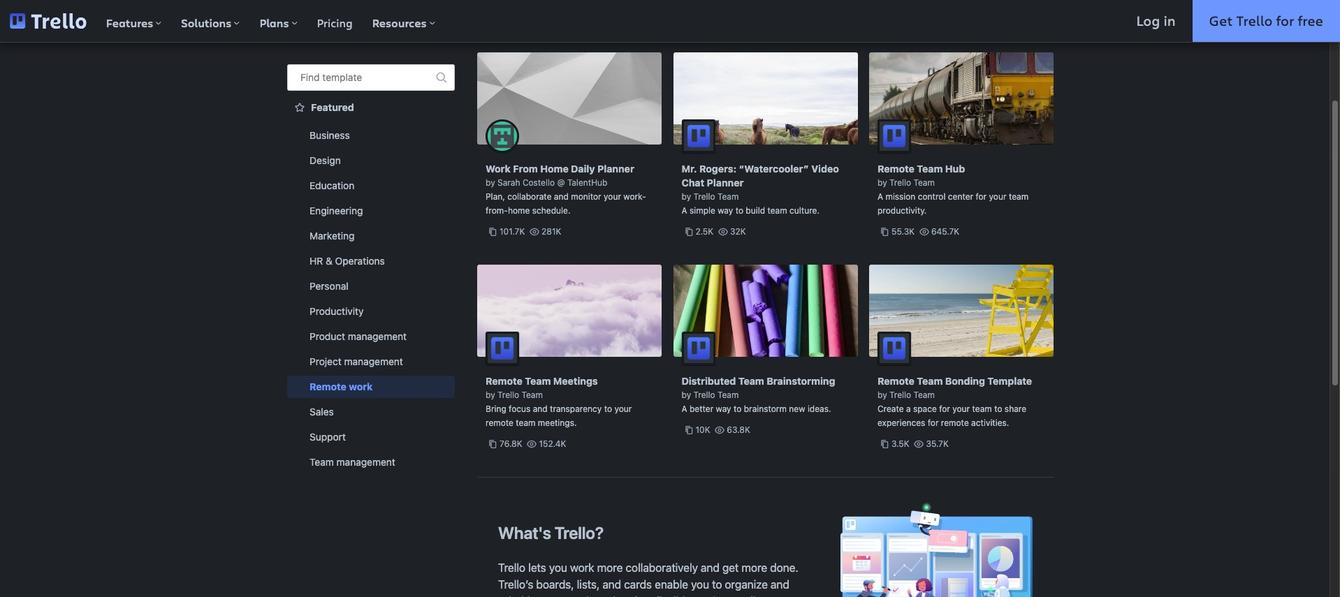 Task type: locate. For each thing, give the bounding box(es) containing it.
0 vertical spatial you
[[549, 562, 567, 574]]

and right flexible,
[[697, 595, 716, 597]]

team
[[917, 163, 943, 175], [914, 177, 935, 188], [718, 191, 739, 202], [525, 375, 551, 387], [738, 375, 764, 387], [917, 375, 943, 387], [522, 390, 543, 400], [718, 390, 739, 400], [914, 390, 935, 400], [310, 456, 334, 468]]

0 horizontal spatial more
[[597, 562, 623, 574]]

work-
[[624, 191, 646, 202]]

trello up trello's
[[498, 562, 525, 574]]

and
[[554, 191, 569, 202], [533, 404, 548, 414], [701, 562, 720, 574], [603, 579, 621, 591], [771, 579, 789, 591], [697, 595, 716, 597]]

by up better
[[682, 390, 691, 400]]

a left fun,
[[625, 595, 631, 597]]

remote team meetings by trello team bring focus and transparency to your remote team meetings.
[[486, 375, 632, 428]]

more up lists, at the left bottom of page
[[597, 562, 623, 574]]

trello up better
[[693, 390, 715, 400]]

645.7k
[[931, 226, 959, 237]]

mr. rogers: "watercooler" video chat planner by trello team a simple way to build team culture.
[[682, 163, 839, 216]]

in
[[1164, 11, 1176, 30], [613, 595, 622, 597]]

distributed team brainstorming by trello team a better way to brainstorm new ideas.
[[682, 375, 835, 414]]

1 vertical spatial way
[[716, 404, 731, 414]]

1 horizontal spatial work
[[570, 562, 594, 574]]

0 vertical spatial management
[[348, 330, 407, 342]]

a up the experiences
[[906, 404, 911, 414]]

1 vertical spatial you
[[691, 579, 709, 591]]

planner up talenthub
[[597, 163, 634, 175]]

a inside mr. rogers: "watercooler" video chat planner by trello team a simple way to build team culture.
[[682, 205, 687, 216]]

2 vertical spatial a
[[682, 404, 687, 414]]

productivity link
[[287, 300, 455, 323]]

project management
[[310, 356, 403, 368]]

1 horizontal spatial more
[[742, 562, 767, 574]]

and down '@'
[[554, 191, 569, 202]]

productivity
[[310, 305, 364, 317]]

more up organize
[[742, 562, 767, 574]]

you up boards, at the bottom of the page
[[549, 562, 567, 574]]

to up 63.8k
[[734, 404, 742, 414]]

1 horizontal spatial in
[[1164, 11, 1176, 30]]

features button
[[96, 0, 171, 42]]

0 vertical spatial way
[[718, 205, 733, 216]]

0 horizontal spatial remote
[[486, 418, 514, 428]]

by up the "plan,"
[[486, 177, 495, 188]]

and right focus
[[533, 404, 548, 414]]

your down boards, at the bottom of the page
[[545, 595, 567, 597]]

trello team image up distributed
[[682, 332, 715, 365]]

organize
[[725, 579, 768, 591]]

trello team image for mr. rogers: "watercooler" video chat planner
[[682, 119, 715, 153]]

in right log
[[1164, 11, 1176, 30]]

trello up create
[[889, 390, 911, 400]]

your inside "remote team hub by trello team a mission control center for your team productivity."
[[989, 191, 1007, 202]]

trello
[[1236, 11, 1273, 30], [889, 177, 911, 188], [693, 191, 715, 202], [498, 390, 519, 400], [693, 390, 715, 400], [889, 390, 911, 400], [498, 562, 525, 574]]

remote work link
[[287, 376, 455, 398]]

0 vertical spatial a
[[906, 404, 911, 414]]

0 horizontal spatial planner
[[597, 163, 634, 175]]

1 horizontal spatial remote
[[941, 418, 969, 428]]

trello inside "remote team hub by trello team a mission control center for your team productivity."
[[889, 177, 911, 188]]

design link
[[287, 150, 455, 172]]

team
[[1009, 191, 1029, 202], [768, 205, 787, 216], [972, 404, 992, 414], [516, 418, 536, 428]]

management down support link
[[337, 456, 395, 468]]

build
[[746, 205, 765, 216]]

resources
[[372, 15, 427, 31]]

more
[[597, 562, 623, 574], [742, 562, 767, 574]]

trello team image
[[682, 119, 715, 153], [878, 119, 911, 153], [486, 332, 519, 365], [682, 332, 715, 365]]

trello team image
[[878, 332, 911, 365]]

team inside mr. rogers: "watercooler" video chat planner by trello team a simple way to build team culture.
[[768, 205, 787, 216]]

management down product management link
[[344, 356, 403, 368]]

1 horizontal spatial you
[[691, 579, 709, 591]]

remote up 35.7k
[[941, 418, 969, 428]]

and right lists, at the left bottom of page
[[603, 579, 621, 591]]

home
[[540, 163, 569, 175]]

prioritize
[[498, 595, 542, 597]]

to inside remote team meetings by trello team bring focus and transparency to your remote team meetings.
[[604, 404, 612, 414]]

trello inside trello lets you work more collaboratively and get more done. trello's boards, lists, and cards enable you to organize and prioritize your projects in a fun, flexible, and rewarding way.
[[498, 562, 525, 574]]

a inside remote team bonding template by trello team create a space for your team to share experiences for remote activities.
[[906, 404, 911, 414]]

space
[[913, 404, 937, 414]]

control
[[918, 191, 946, 202]]

remote up the bring
[[486, 375, 523, 387]]

features
[[106, 15, 153, 31]]

trello?
[[555, 523, 604, 543]]

team right build
[[768, 205, 787, 216]]

planner down rogers:
[[707, 177, 744, 189]]

in inside trello lets you work more collaboratively and get more done. trello's boards, lists, and cards enable you to organize and prioritize your projects in a fun, flexible, and rewarding way.
[[613, 595, 622, 597]]

management
[[348, 330, 407, 342], [344, 356, 403, 368], [337, 456, 395, 468]]

fun,
[[633, 595, 653, 597]]

a left better
[[682, 404, 687, 414]]

0 horizontal spatial a
[[625, 595, 631, 597]]

by up mission
[[878, 177, 887, 188]]

"watercooler"
[[739, 163, 809, 175]]

trello inside remote team bonding template by trello team create a space for your team to share experiences for remote activities.
[[889, 390, 911, 400]]

mission
[[886, 191, 916, 202]]

for right center
[[976, 191, 987, 202]]

pricing
[[317, 15, 353, 30]]

management down productivity link on the bottom left
[[348, 330, 407, 342]]

done.
[[770, 562, 798, 574]]

0 vertical spatial planner
[[597, 163, 634, 175]]

lists,
[[577, 579, 600, 591]]

brainstorm
[[744, 404, 787, 414]]

schedule.
[[532, 205, 571, 216]]

remote down the bring
[[486, 418, 514, 428]]

boards,
[[536, 579, 574, 591]]

32k
[[730, 226, 746, 237]]

featured
[[311, 101, 354, 113]]

product
[[310, 330, 345, 342]]

remote down project on the bottom left of the page
[[310, 381, 346, 393]]

work up lists, at the left bottom of page
[[570, 562, 594, 574]]

your right 'transparency'
[[614, 404, 632, 414]]

2 vertical spatial management
[[337, 456, 395, 468]]

1 horizontal spatial a
[[906, 404, 911, 414]]

trello team image up mr.
[[682, 119, 715, 153]]

free
[[1298, 11, 1323, 30]]

trello image
[[10, 13, 86, 29], [10, 13, 86, 29]]

hub
[[945, 163, 965, 175]]

trello team image for remote team hub
[[878, 119, 911, 153]]

a inside "remote team hub by trello team a mission control center for your team productivity."
[[878, 191, 883, 202]]

remote inside remote team meetings by trello team bring focus and transparency to your remote team meetings.
[[486, 375, 523, 387]]

1 vertical spatial a
[[625, 595, 631, 597]]

1 remote from the left
[[486, 418, 514, 428]]

to up activities.
[[994, 404, 1002, 414]]

0 horizontal spatial you
[[549, 562, 567, 574]]

team inside remote team bonding template by trello team create a space for your team to share experiences for remote activities.
[[972, 404, 992, 414]]

work
[[486, 163, 511, 175]]

a
[[906, 404, 911, 414], [625, 595, 631, 597]]

to left build
[[735, 205, 743, 216]]

transparency
[[550, 404, 602, 414]]

planner
[[597, 163, 634, 175], [707, 177, 744, 189]]

0 vertical spatial work
[[349, 381, 373, 393]]

1 vertical spatial planner
[[707, 177, 744, 189]]

you
[[549, 562, 567, 574], [691, 579, 709, 591]]

to up rewarding
[[712, 579, 722, 591]]

mr.
[[682, 163, 697, 175]]

you up flexible,
[[691, 579, 709, 591]]

work down the project management
[[349, 381, 373, 393]]

daily
[[571, 163, 595, 175]]

your right center
[[989, 191, 1007, 202]]

find
[[300, 71, 320, 83]]

remote inside remote team bonding template by trello team create a space for your team to share experiences for remote activities.
[[941, 418, 969, 428]]

remote up create
[[878, 375, 915, 387]]

trello up focus
[[498, 390, 519, 400]]

your inside remote team meetings by trello team bring focus and transparency to your remote team meetings.
[[614, 404, 632, 414]]

your left work-
[[604, 191, 621, 202]]

design
[[310, 154, 341, 166]]

1 vertical spatial a
[[682, 205, 687, 216]]

focus
[[509, 404, 531, 414]]

by down chat on the right top of page
[[682, 191, 691, 202]]

1 horizontal spatial planner
[[707, 177, 744, 189]]

1 more from the left
[[597, 562, 623, 574]]

1 vertical spatial management
[[344, 356, 403, 368]]

63.8k
[[727, 425, 750, 435]]

center
[[948, 191, 973, 202]]

a inside distributed team brainstorming by trello team a better way to brainstorm new ideas.
[[682, 404, 687, 414]]

55.3k
[[892, 226, 915, 237]]

trello up simple
[[693, 191, 715, 202]]

0 vertical spatial a
[[878, 191, 883, 202]]

to inside trello lets you work more collaboratively and get more done. trello's boards, lists, and cards enable you to organize and prioritize your projects in a fun, flexible, and rewarding way.
[[712, 579, 722, 591]]

operations
[[335, 255, 385, 267]]

remote inside remote team bonding template by trello team create a space for your team to share experiences for remote activities.
[[878, 375, 915, 387]]

remote inside remote team meetings by trello team bring focus and transparency to your remote team meetings.
[[486, 418, 514, 428]]

in left fun,
[[613, 595, 622, 597]]

2.5k
[[696, 226, 713, 237]]

0 horizontal spatial in
[[613, 595, 622, 597]]

way right better
[[716, 404, 731, 414]]

remote for remote team hub
[[878, 163, 915, 175]]

0 horizontal spatial work
[[349, 381, 373, 393]]

trello up mission
[[889, 177, 911, 188]]

a left simple
[[682, 205, 687, 216]]

by inside "remote team hub by trello team a mission control center for your team productivity."
[[878, 177, 887, 188]]

from
[[513, 163, 538, 175]]

way right simple
[[718, 205, 733, 216]]

to right 'transparency'
[[604, 404, 612, 414]]

remote inside "remote team hub by trello team a mission control center for your team productivity."
[[878, 163, 915, 175]]

1 vertical spatial work
[[570, 562, 594, 574]]

your for remote team bonding template
[[953, 404, 970, 414]]

resources button
[[362, 0, 445, 42]]

trello inside remote team meetings by trello team bring focus and transparency to your remote team meetings.
[[498, 390, 519, 400]]

a inside trello lets you work more collaboratively and get more done. trello's boards, lists, and cards enable you to organize and prioritize your projects in a fun, flexible, and rewarding way.
[[625, 595, 631, 597]]

by inside mr. rogers: "watercooler" video chat planner by trello team a simple way to build team culture.
[[682, 191, 691, 202]]

management for team management
[[337, 456, 395, 468]]

by up the bring
[[486, 390, 495, 400]]

team down focus
[[516, 418, 536, 428]]

your down bonding
[[953, 404, 970, 414]]

simple
[[690, 205, 715, 216]]

your inside remote team bonding template by trello team create a space for your team to share experiences for remote activities.
[[953, 404, 970, 414]]

2 remote from the left
[[941, 418, 969, 428]]

planner inside mr. rogers: "watercooler" video chat planner by trello team a simple way to build team culture.
[[707, 177, 744, 189]]

trello team image up mission
[[878, 119, 911, 153]]

by inside distributed team brainstorming by trello team a better way to brainstorm new ideas.
[[682, 390, 691, 400]]

team right center
[[1009, 191, 1029, 202]]

marketing link
[[287, 225, 455, 247]]

remote up mission
[[878, 163, 915, 175]]

personal
[[310, 280, 348, 292]]

hr
[[310, 255, 323, 267]]

trello team image up the bring
[[486, 332, 519, 365]]

from-
[[486, 205, 508, 216]]

product management
[[310, 330, 407, 342]]

a left mission
[[878, 191, 883, 202]]

rogers:
[[699, 163, 737, 175]]

to inside distributed team brainstorming by trello team a better way to brainstorm new ideas.
[[734, 404, 742, 414]]

by up create
[[878, 390, 887, 400]]

team up activities.
[[972, 404, 992, 414]]

personal link
[[287, 275, 455, 298]]

engineering
[[310, 205, 363, 217]]

1 vertical spatial in
[[613, 595, 622, 597]]



Task type: vqa. For each thing, say whether or not it's contained in the screenshot.


Task type: describe. For each thing, give the bounding box(es) containing it.
your for remote team meetings
[[614, 404, 632, 414]]

your inside trello lets you work more collaboratively and get more done. trello's boards, lists, and cards enable you to organize and prioritize your projects in a fun, flexible, and rewarding way.
[[545, 595, 567, 597]]

work inside trello lets you work more collaboratively and get more done. trello's boards, lists, and cards enable you to organize and prioritize your projects in a fun, flexible, and rewarding way.
[[570, 562, 594, 574]]

to inside remote team bonding template by trello team create a space for your team to share experiences for remote activities.
[[994, 404, 1002, 414]]

way inside mr. rogers: "watercooler" video chat planner by trello team a simple way to build team culture.
[[718, 205, 733, 216]]

sales link
[[287, 401, 455, 423]]

lets
[[528, 562, 546, 574]]

activities.
[[971, 418, 1009, 428]]

@
[[557, 177, 565, 188]]

way.
[[771, 595, 793, 597]]

monitor
[[571, 191, 601, 202]]

distributed
[[682, 375, 736, 387]]

team inside remote team meetings by trello team bring focus and transparency to your remote team meetings.
[[516, 418, 536, 428]]

home
[[508, 205, 530, 216]]

template
[[322, 71, 362, 83]]

trello lets you work more collaboratively and get more done. trello's boards, lists, and cards enable you to organize and prioritize your projects in a fun, flexible, and rewarding way.
[[498, 562, 798, 597]]

and inside "work from home daily planner by sarah costello @ talenthub plan, collaborate and monitor your work- from-home schedule."
[[554, 191, 569, 202]]

new
[[789, 404, 805, 414]]

trello team image for remote team meetings
[[486, 332, 519, 365]]

plan,
[[486, 191, 505, 202]]

team management
[[310, 456, 395, 468]]

pricing link
[[307, 0, 362, 42]]

work inside remote work link
[[349, 381, 373, 393]]

template
[[988, 375, 1032, 387]]

for right space at the right bottom of page
[[939, 404, 950, 414]]

3.5k
[[892, 439, 909, 449]]

sarah costello @ talenthub image
[[486, 119, 519, 153]]

and inside remote team meetings by trello team bring focus and transparency to your remote team meetings.
[[533, 404, 548, 414]]

by inside remote team bonding template by trello team create a space for your team to share experiences for remote activities.
[[878, 390, 887, 400]]

remote for remote team bonding template
[[878, 375, 915, 387]]

team inside "remote team hub by trello team a mission control center for your team productivity."
[[1009, 191, 1029, 202]]

get trello for free link
[[1192, 0, 1340, 42]]

trello team image for distributed team brainstorming
[[682, 332, 715, 365]]

Find template field
[[287, 64, 455, 91]]

your for remote team hub
[[989, 191, 1007, 202]]

way inside distributed team brainstorming by trello team a better way to brainstorm new ideas.
[[716, 404, 731, 414]]

rewarding
[[718, 595, 768, 597]]

for inside "remote team hub by trello team a mission control center for your team productivity."
[[976, 191, 987, 202]]

management for product management
[[348, 330, 407, 342]]

10k
[[696, 425, 710, 435]]

hr & operations
[[310, 255, 385, 267]]

management for project management
[[344, 356, 403, 368]]

cards
[[624, 579, 652, 591]]

bonding
[[945, 375, 985, 387]]

better
[[690, 404, 714, 414]]

support
[[310, 431, 346, 443]]

culture.
[[790, 205, 820, 216]]

remote for remote team meetings
[[486, 375, 523, 387]]

281k
[[542, 226, 561, 237]]

team inside "team management" link
[[310, 456, 334, 468]]

flexible,
[[656, 595, 694, 597]]

hr & operations link
[[287, 250, 455, 273]]

76.8k
[[500, 439, 522, 449]]

video
[[811, 163, 839, 175]]

log
[[1137, 11, 1160, 30]]

get
[[722, 562, 739, 574]]

talenthub
[[567, 177, 607, 188]]

create
[[878, 404, 904, 414]]

for down space at the right bottom of page
[[928, 418, 939, 428]]

a for distributed team brainstorming
[[682, 404, 687, 414]]

what's
[[498, 523, 551, 543]]

team management link
[[287, 451, 455, 474]]

your inside "work from home daily planner by sarah costello @ talenthub plan, collaborate and monitor your work- from-home schedule."
[[604, 191, 621, 202]]

sarah
[[498, 177, 520, 188]]

education link
[[287, 175, 455, 197]]

log in
[[1137, 11, 1176, 30]]

productivity.
[[878, 205, 927, 216]]

plans button
[[250, 0, 307, 42]]

team inside mr. rogers: "watercooler" video chat planner by trello team a simple way to build team culture.
[[718, 191, 739, 202]]

get trello for free
[[1209, 11, 1323, 30]]

trello right get
[[1236, 11, 1273, 30]]

planner inside "work from home daily planner by sarah costello @ talenthub plan, collaborate and monitor your work- from-home schedule."
[[597, 163, 634, 175]]

2 more from the left
[[742, 562, 767, 574]]

chat
[[682, 177, 704, 189]]

trello inside mr. rogers: "watercooler" video chat planner by trello team a simple way to build team culture.
[[693, 191, 715, 202]]

101.7k
[[500, 226, 525, 237]]

sales
[[310, 406, 334, 418]]

find template
[[300, 71, 362, 83]]

get
[[1209, 11, 1233, 30]]

project management link
[[287, 351, 455, 373]]

brainstorming
[[767, 375, 835, 387]]

business link
[[287, 124, 455, 147]]

marketing
[[310, 230, 355, 242]]

0 vertical spatial in
[[1164, 11, 1176, 30]]

a for remote team hub
[[878, 191, 883, 202]]

projects
[[570, 595, 610, 597]]

for left free at the right top
[[1276, 11, 1294, 30]]

solutions
[[181, 15, 232, 31]]

remote team bonding template by trello team create a space for your team to share experiences for remote activities.
[[878, 375, 1032, 428]]

and up 'way.'
[[771, 579, 789, 591]]

to inside mr. rogers: "watercooler" video chat planner by trello team a simple way to build team culture.
[[735, 205, 743, 216]]

ideas.
[[808, 404, 831, 414]]

and left get on the bottom
[[701, 562, 720, 574]]

by inside remote team meetings by trello team bring focus and transparency to your remote team meetings.
[[486, 390, 495, 400]]

152.4k
[[539, 439, 566, 449]]

support link
[[287, 426, 455, 449]]

product management link
[[287, 326, 455, 348]]

bring
[[486, 404, 506, 414]]

plans
[[260, 15, 289, 31]]

remote team hub by trello team a mission control center for your team productivity.
[[878, 163, 1029, 216]]

trello inside distributed team brainstorming by trello team a better way to brainstorm new ideas.
[[693, 390, 715, 400]]

enable
[[655, 579, 688, 591]]

meetings.
[[538, 418, 577, 428]]

log in link
[[1120, 0, 1192, 42]]

costello
[[523, 177, 555, 188]]

collaboratively
[[626, 562, 698, 574]]

share
[[1005, 404, 1026, 414]]

by inside "work from home daily planner by sarah costello @ talenthub plan, collaborate and monitor your work- from-home schedule."
[[486, 177, 495, 188]]



